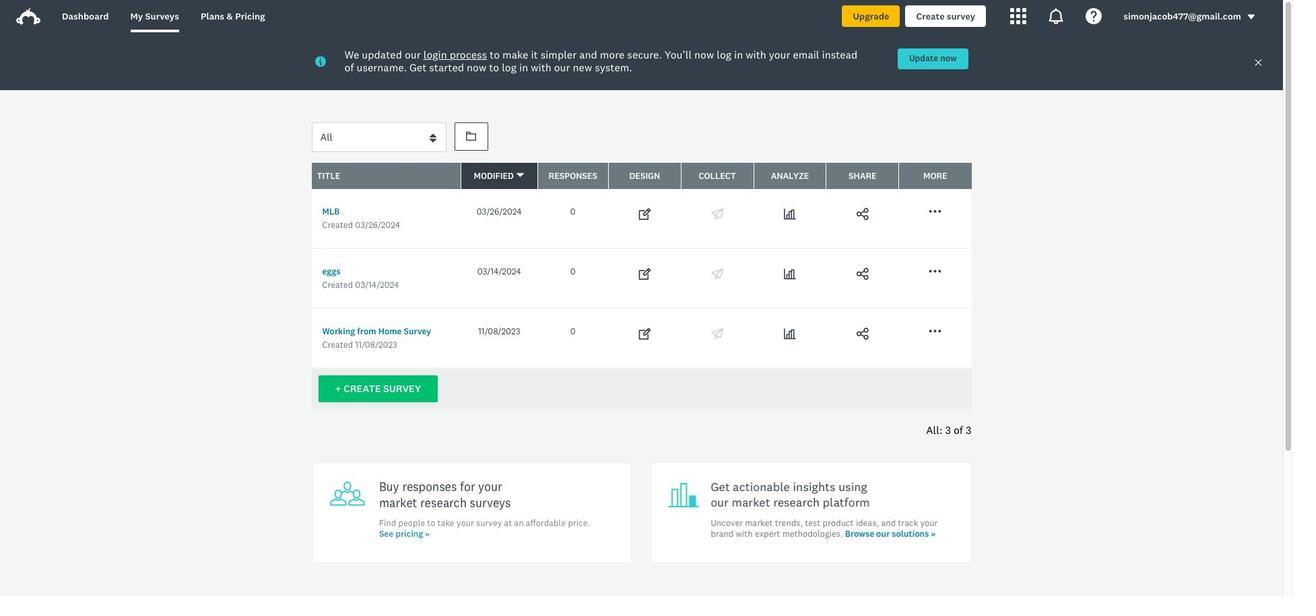 Task type: locate. For each thing, give the bounding box(es) containing it.
dropdown arrow image
[[1247, 12, 1256, 22]]

help icon image
[[1086, 8, 1102, 24]]

products icon image
[[1010, 8, 1027, 24], [1048, 8, 1064, 24]]

1 horizontal spatial products icon image
[[1048, 8, 1064, 24]]

surveymonkey logo image
[[16, 8, 40, 25]]

0 horizontal spatial products icon image
[[1010, 8, 1027, 24]]



Task type: describe. For each thing, give the bounding box(es) containing it.
x image
[[1254, 58, 1263, 67]]

2 products icon image from the left
[[1048, 8, 1064, 24]]

1 products icon image from the left
[[1010, 8, 1027, 24]]



Task type: vqa. For each thing, say whether or not it's contained in the screenshot.
Products Icon
yes



